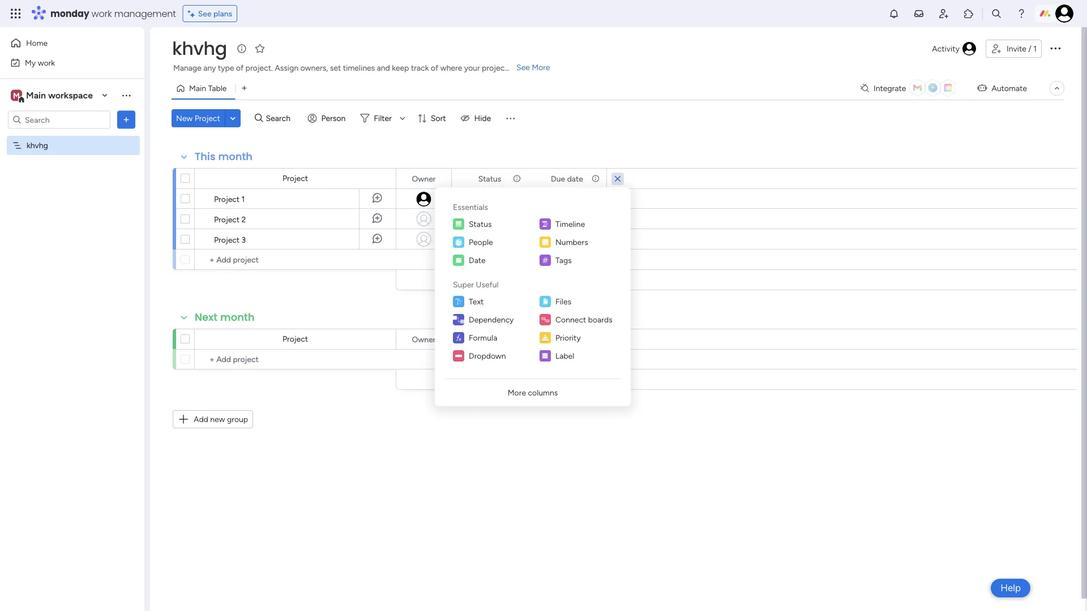 Task type: vqa. For each thing, say whether or not it's contained in the screenshot.
r
no



Task type: describe. For each thing, give the bounding box(es) containing it.
timeline
[[556, 219, 585, 229]]

month for this month
[[218, 150, 253, 164]]

component__icon image for tags
[[540, 255, 551, 266]]

on
[[497, 195, 506, 204]]

super useful
[[453, 280, 499, 289]]

help image
[[1016, 8, 1028, 19]]

invite / 1
[[1007, 44, 1037, 54]]

useful
[[476, 280, 499, 289]]

nov for nov 15
[[558, 234, 571, 243]]

files
[[556, 297, 572, 307]]

home
[[26, 38, 48, 48]]

see more link
[[515, 62, 552, 73]]

nov 14
[[557, 213, 581, 222]]

Search in workspace field
[[24, 113, 95, 126]]

done
[[480, 214, 499, 224]]

component__icon image for label
[[540, 351, 551, 362]]

management
[[114, 7, 176, 20]]

1 vertical spatial status
[[469, 219, 492, 229]]

2 status field from the top
[[476, 333, 504, 346]]

help
[[1001, 583, 1021, 594]]

manage any type of project. assign owners, set timelines and keep track of where your project stands.
[[173, 63, 535, 73]]

2 of from the left
[[431, 63, 439, 73]]

khvhg list box
[[0, 134, 144, 308]]

integrate
[[874, 84, 907, 93]]

3
[[242, 235, 246, 245]]

dependency
[[469, 315, 514, 325]]

my
[[25, 58, 36, 67]]

component__icon image for timeline
[[540, 219, 551, 230]]

next month
[[195, 310, 255, 325]]

add
[[194, 415, 208, 425]]

text
[[469, 297, 484, 307]]

+ Add project text field
[[201, 353, 391, 366]]

date for 1st the due date field
[[567, 174, 583, 184]]

This month field
[[192, 150, 256, 164]]

columns
[[528, 388, 558, 398]]

1 horizontal spatial khvhg
[[172, 36, 227, 61]]

workspace image
[[11, 89, 22, 102]]

component__icon image for connect boards
[[540, 314, 551, 326]]

work for my
[[38, 58, 55, 67]]

connect
[[556, 315, 586, 325]]

owners,
[[301, 63, 328, 73]]

1 owner field from the top
[[409, 172, 439, 185]]

khvhg field
[[169, 36, 230, 61]]

see plans
[[198, 9, 232, 18]]

group
[[227, 415, 248, 425]]

home button
[[7, 34, 122, 52]]

component__icon image for people
[[453, 237, 464, 248]]

keep
[[392, 63, 409, 73]]

see more
[[517, 63, 550, 72]]

2
[[242, 215, 246, 224]]

this month
[[195, 150, 253, 164]]

stands.
[[510, 63, 535, 73]]

component__icon image for files
[[540, 296, 551, 308]]

nov 15
[[558, 234, 580, 243]]

1 owner from the top
[[412, 174, 436, 184]]

status for 1st status field from the bottom
[[478, 335, 501, 344]]

work for monday
[[92, 7, 112, 20]]

workspace selection element
[[11, 89, 95, 103]]

super
[[453, 280, 474, 289]]

invite / 1 button
[[986, 40, 1042, 58]]

dropdown
[[469, 351, 506, 361]]

activity
[[933, 44, 960, 54]]

person button
[[303, 109, 353, 127]]

+ Add project text field
[[201, 253, 391, 267]]

working
[[466, 195, 495, 204]]

1 vertical spatial more
[[508, 388, 526, 398]]

add view image
[[242, 84, 247, 92]]

set
[[330, 63, 341, 73]]

due date for 1st the due date field
[[551, 174, 583, 184]]

column information image for status
[[513, 174, 522, 183]]

project 1
[[214, 194, 245, 204]]

date for first the due date field from the bottom of the page
[[567, 335, 583, 344]]

priority
[[556, 333, 581, 343]]

manage
[[173, 63, 202, 73]]

person
[[321, 114, 346, 123]]

my work button
[[7, 54, 122, 72]]

people
[[469, 238, 493, 247]]

2 owner from the top
[[412, 335, 436, 344]]

component__icon image for priority
[[540, 332, 551, 344]]

my work
[[25, 58, 55, 67]]

/
[[1029, 44, 1032, 54]]

14
[[573, 213, 581, 222]]

help button
[[991, 579, 1031, 598]]

khvhg inside khvhg list box
[[27, 141, 48, 150]]

plans
[[214, 9, 232, 18]]

project.
[[246, 63, 273, 73]]

select product image
[[10, 8, 22, 19]]

m
[[13, 91, 20, 100]]

track
[[411, 63, 429, 73]]

your
[[464, 63, 480, 73]]

project inside button
[[195, 114, 220, 123]]

15
[[573, 234, 580, 243]]

notifications image
[[889, 8, 900, 19]]

search everything image
[[991, 8, 1003, 19]]

it
[[508, 195, 513, 204]]

due date for first the due date field from the bottom of the page
[[551, 335, 583, 344]]

1 due date field from the top
[[548, 172, 586, 185]]

project 2
[[214, 215, 246, 224]]

formula
[[469, 333, 498, 343]]

essentials
[[453, 202, 488, 212]]

Search field
[[263, 110, 297, 126]]

sort button
[[413, 109, 453, 127]]

timelines
[[343, 63, 375, 73]]

automate
[[992, 84, 1028, 93]]

workspace
[[48, 90, 93, 101]]

1 status field from the top
[[476, 172, 504, 185]]

component__icon image for dependency
[[453, 314, 464, 326]]

tags
[[556, 256, 572, 265]]

numbers
[[556, 238, 588, 247]]

1 horizontal spatial options image
[[1049, 41, 1063, 55]]

menu image
[[505, 113, 516, 124]]

monday
[[50, 7, 89, 20]]

main for main table
[[189, 84, 206, 93]]

2 due date field from the top
[[548, 333, 586, 346]]

gary orlando image
[[1056, 5, 1074, 23]]

invite
[[1007, 44, 1027, 54]]

type
[[218, 63, 234, 73]]



Task type: locate. For each thing, give the bounding box(es) containing it.
1 vertical spatial owner field
[[409, 333, 439, 346]]

1 vertical spatial due date field
[[548, 333, 586, 346]]

filter
[[374, 114, 392, 123]]

apps image
[[964, 8, 975, 19]]

new
[[210, 415, 225, 425]]

component__icon image left nov 14
[[540, 219, 551, 230]]

working on it
[[466, 195, 513, 204]]

khvhg
[[172, 36, 227, 61], [27, 141, 48, 150]]

date up label
[[567, 335, 583, 344]]

due date up nov 14
[[551, 174, 583, 184]]

component__icon image
[[453, 219, 464, 230], [540, 219, 551, 230], [453, 237, 464, 248], [540, 237, 551, 248], [453, 255, 464, 266], [540, 255, 551, 266], [453, 296, 464, 308], [540, 296, 551, 308], [453, 314, 464, 326], [540, 314, 551, 326], [453, 332, 464, 344], [540, 332, 551, 344], [453, 351, 464, 362], [540, 351, 551, 362]]

options image
[[1049, 41, 1063, 55], [121, 114, 132, 125]]

due date field up nov 14
[[548, 172, 586, 185]]

work right my
[[38, 58, 55, 67]]

inbox image
[[914, 8, 925, 19]]

component__icon image for dropdown
[[453, 351, 464, 362]]

invite members image
[[939, 8, 950, 19]]

autopilot image
[[978, 81, 988, 95]]

main inside workspace selection element
[[26, 90, 46, 101]]

more right project
[[532, 63, 550, 72]]

0 horizontal spatial options image
[[121, 114, 132, 125]]

filter button
[[356, 109, 409, 127]]

next
[[195, 310, 218, 325]]

more columns
[[508, 388, 558, 398]]

2 vertical spatial status
[[478, 335, 501, 344]]

hide
[[474, 114, 491, 123]]

Status field
[[476, 172, 504, 185], [476, 333, 504, 346]]

1 horizontal spatial see
[[517, 63, 530, 72]]

add new group button
[[173, 411, 253, 429]]

due date field up label
[[548, 333, 586, 346]]

component__icon image left formula
[[453, 332, 464, 344]]

main for main workspace
[[26, 90, 46, 101]]

0 vertical spatial work
[[92, 7, 112, 20]]

v2 search image
[[255, 112, 263, 125]]

1 horizontal spatial main
[[189, 84, 206, 93]]

sort
[[431, 114, 446, 123]]

show board description image
[[235, 43, 249, 54]]

see inside see more link
[[517, 63, 530, 72]]

1
[[1034, 44, 1037, 54], [242, 194, 245, 204]]

1 horizontal spatial 1
[[1034, 44, 1037, 54]]

2 due from the top
[[551, 335, 565, 344]]

1 right /
[[1034, 44, 1037, 54]]

main
[[189, 84, 206, 93], [26, 90, 46, 101]]

hide button
[[456, 109, 498, 127]]

0 horizontal spatial khvhg
[[27, 141, 48, 150]]

label
[[556, 351, 575, 361]]

work inside button
[[38, 58, 55, 67]]

0 horizontal spatial column information image
[[513, 174, 522, 183]]

of right track
[[431, 63, 439, 73]]

1 of from the left
[[236, 63, 244, 73]]

1 vertical spatial see
[[517, 63, 530, 72]]

and
[[377, 63, 390, 73]]

work right the monday
[[92, 7, 112, 20]]

1 vertical spatial owner
[[412, 335, 436, 344]]

workspace options image
[[121, 90, 132, 101]]

main right workspace icon
[[26, 90, 46, 101]]

date up 14 at top right
[[567, 174, 583, 184]]

2 owner field from the top
[[409, 333, 439, 346]]

1 due from the top
[[551, 174, 565, 184]]

component__icon image left connect
[[540, 314, 551, 326]]

more left columns
[[508, 388, 526, 398]]

0 vertical spatial see
[[198, 9, 212, 18]]

0 vertical spatial more
[[532, 63, 550, 72]]

this
[[195, 150, 216, 164]]

connect boards
[[556, 315, 613, 325]]

due date
[[551, 174, 583, 184], [551, 335, 583, 344]]

activity button
[[928, 40, 982, 58]]

main table button
[[172, 79, 235, 97]]

any
[[203, 63, 216, 73]]

1 nov from the top
[[557, 213, 571, 222]]

component__icon image for date
[[453, 255, 464, 266]]

nov for nov 14
[[557, 213, 571, 222]]

of right type
[[236, 63, 244, 73]]

1 vertical spatial month
[[220, 310, 255, 325]]

owner
[[412, 174, 436, 184], [412, 335, 436, 344]]

1 vertical spatial 1
[[242, 194, 245, 204]]

monday work management
[[50, 7, 176, 20]]

2 column information image from the left
[[591, 174, 600, 183]]

0 vertical spatial nov
[[557, 213, 571, 222]]

2 due date from the top
[[551, 335, 583, 344]]

0 vertical spatial due date
[[551, 174, 583, 184]]

nov left 15
[[558, 234, 571, 243]]

1 horizontal spatial work
[[92, 7, 112, 20]]

main inside button
[[189, 84, 206, 93]]

1 column information image from the left
[[513, 174, 522, 183]]

see plans button
[[183, 5, 237, 22]]

1 horizontal spatial column information image
[[591, 174, 600, 183]]

0 vertical spatial due
[[551, 174, 565, 184]]

due date up label
[[551, 335, 583, 344]]

0 horizontal spatial work
[[38, 58, 55, 67]]

status up stuck
[[469, 219, 492, 229]]

component__icon image down essentials
[[453, 219, 464, 230]]

component__icon image left the files
[[540, 296, 551, 308]]

project 3
[[214, 235, 246, 245]]

component__icon image for formula
[[453, 332, 464, 344]]

new
[[176, 114, 193, 123]]

component__icon image for numbers
[[540, 237, 551, 248]]

component__icon image left people
[[453, 237, 464, 248]]

1 vertical spatial due date
[[551, 335, 583, 344]]

0 vertical spatial status field
[[476, 172, 504, 185]]

khvhg down the search in workspace field
[[27, 141, 48, 150]]

date
[[469, 256, 486, 265]]

0 vertical spatial owner field
[[409, 172, 439, 185]]

stuck
[[479, 235, 500, 244]]

see
[[198, 9, 212, 18], [517, 63, 530, 72]]

1 vertical spatial options image
[[121, 114, 132, 125]]

project
[[482, 63, 508, 73]]

nov left 14 at top right
[[557, 213, 571, 222]]

0 vertical spatial month
[[218, 150, 253, 164]]

component__icon image for text
[[453, 296, 464, 308]]

work
[[92, 7, 112, 20], [38, 58, 55, 67]]

month inside this month field
[[218, 150, 253, 164]]

main workspace
[[26, 90, 93, 101]]

options image right /
[[1049, 41, 1063, 55]]

0 horizontal spatial of
[[236, 63, 244, 73]]

Owner field
[[409, 172, 439, 185], [409, 333, 439, 346]]

collapse board header image
[[1053, 84, 1062, 93]]

due up nov 14
[[551, 174, 565, 184]]

date
[[567, 174, 583, 184], [567, 335, 583, 344]]

table
[[208, 84, 227, 93]]

1 vertical spatial nov
[[558, 234, 571, 243]]

0 horizontal spatial more
[[508, 388, 526, 398]]

see inside see plans button
[[198, 9, 212, 18]]

component__icon image left 'tags'
[[540, 255, 551, 266]]

month right next
[[220, 310, 255, 325]]

column information image for due date
[[591, 174, 600, 183]]

status for first status field from the top of the page
[[478, 174, 501, 184]]

2 date from the top
[[567, 335, 583, 344]]

status
[[478, 174, 501, 184], [469, 219, 492, 229], [478, 335, 501, 344]]

1 horizontal spatial of
[[431, 63, 439, 73]]

0 vertical spatial date
[[567, 174, 583, 184]]

component__icon image left nov 15
[[540, 237, 551, 248]]

new project
[[176, 114, 220, 123]]

0 vertical spatial due date field
[[548, 172, 586, 185]]

component__icon image left priority
[[540, 332, 551, 344]]

khvhg up any
[[172, 36, 227, 61]]

month right this
[[218, 150, 253, 164]]

status field up working on it
[[476, 172, 504, 185]]

status up 'dropdown'
[[478, 335, 501, 344]]

add new group
[[194, 415, 248, 425]]

status up working on it
[[478, 174, 501, 184]]

1 horizontal spatial more
[[532, 63, 550, 72]]

due
[[551, 174, 565, 184], [551, 335, 565, 344]]

0 vertical spatial options image
[[1049, 41, 1063, 55]]

angle down image
[[230, 114, 236, 123]]

boards
[[588, 315, 613, 325]]

main table
[[189, 84, 227, 93]]

where
[[440, 63, 462, 73]]

month for next month
[[220, 310, 255, 325]]

arrow down image
[[396, 112, 409, 125]]

main left table
[[189, 84, 206, 93]]

1 date from the top
[[567, 174, 583, 184]]

0 horizontal spatial see
[[198, 9, 212, 18]]

see for see plans
[[198, 9, 212, 18]]

Next month field
[[192, 310, 258, 325]]

options image down workspace options icon
[[121, 114, 132, 125]]

1 vertical spatial status field
[[476, 333, 504, 346]]

1 vertical spatial due
[[551, 335, 565, 344]]

due up label
[[551, 335, 565, 344]]

option
[[0, 135, 144, 138]]

dapulse integrations image
[[861, 84, 869, 93]]

month
[[218, 150, 253, 164], [220, 310, 255, 325]]

of
[[236, 63, 244, 73], [431, 63, 439, 73]]

0 horizontal spatial main
[[26, 90, 46, 101]]

1 inside button
[[1034, 44, 1037, 54]]

project
[[195, 114, 220, 123], [283, 174, 308, 183], [214, 194, 240, 204], [214, 215, 240, 224], [214, 235, 240, 245], [283, 334, 308, 344]]

0 vertical spatial owner
[[412, 174, 436, 184]]

see left plans
[[198, 9, 212, 18]]

1 due date from the top
[[551, 174, 583, 184]]

2 nov from the top
[[558, 234, 571, 243]]

more
[[532, 63, 550, 72], [508, 388, 526, 398]]

assign
[[275, 63, 299, 73]]

add to favorites image
[[254, 43, 266, 54]]

1 up 2
[[242, 194, 245, 204]]

status field up 'dropdown'
[[476, 333, 504, 346]]

0 vertical spatial status
[[478, 174, 501, 184]]

0 horizontal spatial 1
[[242, 194, 245, 204]]

new project button
[[172, 109, 225, 127]]

component__icon image left label
[[540, 351, 551, 362]]

1 vertical spatial work
[[38, 58, 55, 67]]

1 vertical spatial date
[[567, 335, 583, 344]]

component__icon image for status
[[453, 219, 464, 230]]

column information image
[[513, 174, 522, 183], [591, 174, 600, 183]]

v2 done deadline image
[[532, 214, 541, 225]]

0 vertical spatial 1
[[1034, 44, 1037, 54]]

0 vertical spatial khvhg
[[172, 36, 227, 61]]

component__icon image left 'dropdown'
[[453, 351, 464, 362]]

component__icon image left text
[[453, 296, 464, 308]]

component__icon image left date
[[453, 255, 464, 266]]

see right project
[[517, 63, 530, 72]]

Due date field
[[548, 172, 586, 185], [548, 333, 586, 346]]

1 vertical spatial khvhg
[[27, 141, 48, 150]]

see for see more
[[517, 63, 530, 72]]

month inside next month field
[[220, 310, 255, 325]]

component__icon image left dependency
[[453, 314, 464, 326]]



